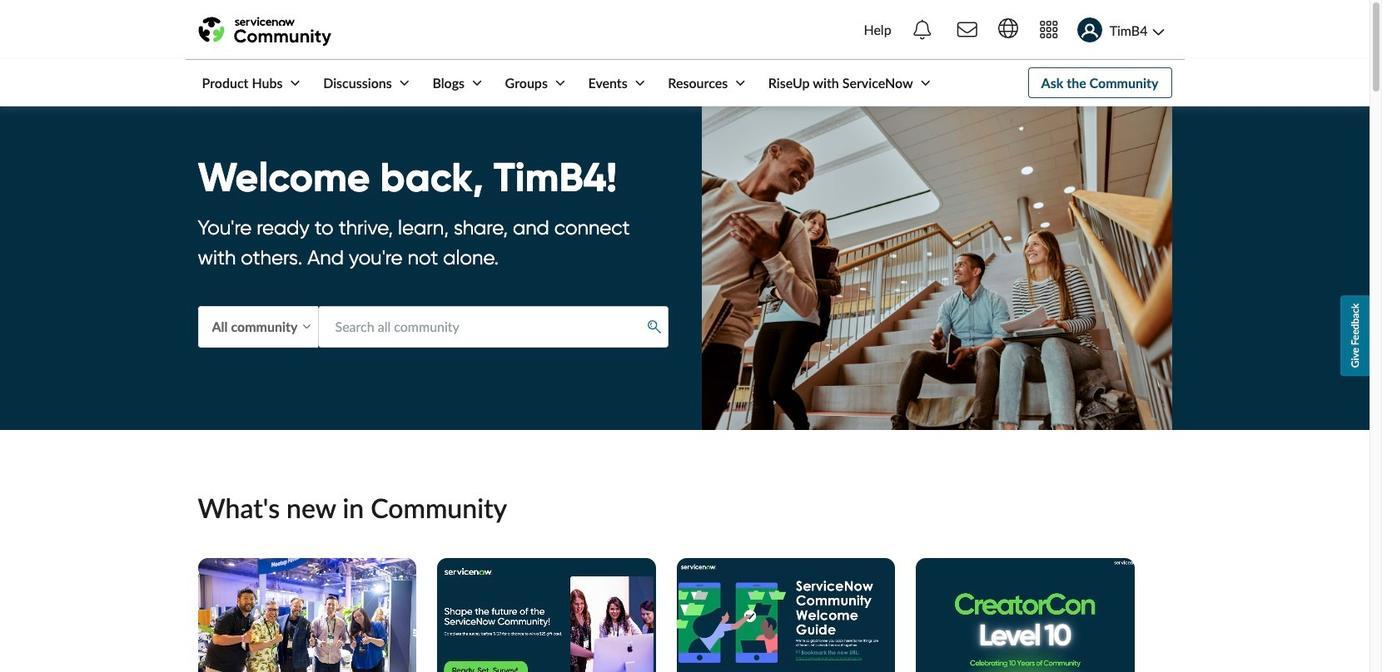 Task type: describe. For each thing, give the bounding box(es) containing it.
timb4 image
[[1077, 18, 1102, 43]]

welcome to our servicenow community! image
[[676, 559, 895, 673]]

creatorcon has reached level 10! celebrate 10 years, share your memories, and win! image
[[916, 559, 1134, 673]]

language selector image
[[998, 19, 1018, 39]]

Search text field
[[318, 307, 668, 348]]



Task type: vqa. For each thing, say whether or not it's contained in the screenshot.
bottommost "Middle,"
no



Task type: locate. For each thing, give the bounding box(es) containing it.
None submit
[[642, 315, 667, 339]]

menu bar
[[185, 60, 934, 106]]

the creatorcon community hub is open! image
[[198, 559, 416, 673]]

help shape the future of servicenow community – take our survey! image
[[437, 559, 656, 673]]



